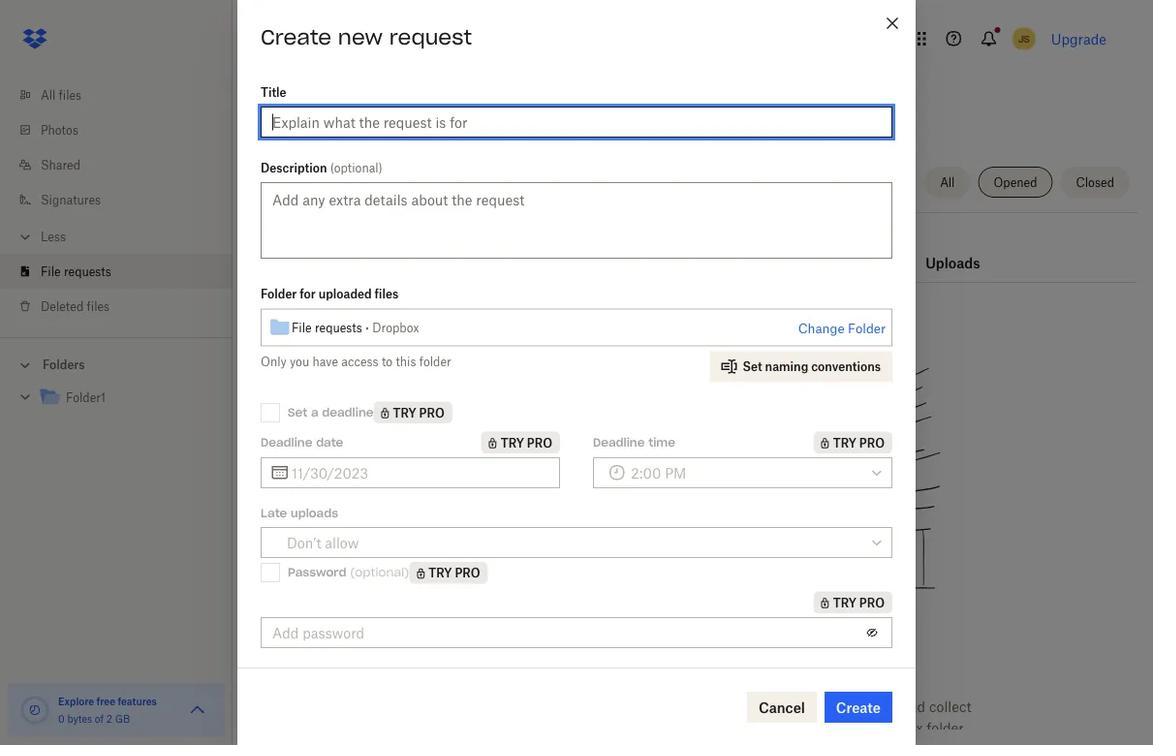 Task type: locate. For each thing, give the bounding box(es) containing it.
2
[[106, 713, 112, 725]]

0 vertical spatial file
[[483, 143, 503, 160]]

created button
[[512, 251, 566, 274]]

late
[[261, 506, 287, 521]]

you
[[290, 355, 310, 369], [453, 741, 476, 746]]

files right uploaded
[[375, 287, 399, 302]]

1 horizontal spatial file
[[885, 741, 905, 746]]

files
[[59, 88, 82, 102], [375, 287, 399, 302], [87, 299, 110, 314], [494, 699, 521, 715]]

have left access on the left top
[[313, 355, 338, 369]]

anyone,
[[558, 699, 608, 715]]

learn about file requests link
[[402, 143, 562, 160]]

photos
[[41, 123, 79, 137]]

0 vertical spatial create
[[261, 24, 332, 50]]

free
[[97, 696, 115, 708]]

( for description
[[330, 160, 334, 175]]

1 vertical spatial file
[[41, 264, 61, 279]]

2 vertical spatial a
[[858, 720, 865, 737]]

1 horizontal spatial column header
[[926, 228, 1004, 274]]

features
[[118, 696, 157, 708]]

optional right password
[[355, 565, 405, 580]]

is
[[615, 741, 625, 746]]

file requests link
[[16, 254, 233, 289]]

pro trial element
[[736, 251, 767, 274], [374, 402, 453, 424], [482, 432, 561, 454], [814, 432, 893, 454], [409, 562, 488, 584], [814, 592, 893, 614]]

files for request files from anyone, whether they have a dropbox account or not, and collect them in your dropbox. files will be automatically organized into a dropbox folder you choose. your privacy is important, so those who upload to your file reque
[[494, 699, 521, 715]]

only you have access to this folder
[[261, 355, 452, 369]]

0 horizontal spatial folder
[[420, 355, 452, 369]]

a up deadline date
[[311, 405, 319, 420]]

1 vertical spatial file
[[885, 741, 905, 746]]

requests
[[316, 93, 415, 120], [507, 143, 562, 160], [64, 264, 111, 279], [315, 320, 362, 335]]

1 horizontal spatial )
[[405, 565, 409, 580]]

set naming conventions
[[743, 360, 881, 374]]

files up photos on the left of page
[[59, 88, 82, 102]]

learn about file requests
[[402, 143, 562, 160]]

deadline left date
[[261, 435, 313, 450]]

file down for
[[292, 320, 312, 335]]

uploads
[[291, 506, 338, 521]]

0 vertical spatial folder
[[420, 355, 452, 369]]

optional right the description
[[334, 160, 379, 175]]

1 horizontal spatial from
[[710, 650, 763, 677]]

0 horizontal spatial you
[[290, 355, 310, 369]]

column header down all button
[[926, 228, 1004, 274]]

None text field
[[292, 462, 549, 484]]

1 vertical spatial all
[[941, 175, 956, 190]]

2 vertical spatial dropbox
[[869, 720, 924, 737]]

a
[[311, 405, 319, 420], [733, 699, 740, 715], [858, 720, 865, 737]]

your
[[498, 720, 526, 737], [853, 741, 881, 746]]

your up choose.
[[498, 720, 526, 737]]

from for someone?
[[710, 650, 763, 677]]

need
[[521, 650, 579, 677]]

set left "naming"
[[743, 360, 763, 374]]

0 horizontal spatial file requests
[[41, 264, 111, 279]]

late uploads
[[261, 506, 338, 521]]

0 horizontal spatial a
[[311, 405, 319, 420]]

dropbox
[[373, 320, 419, 335], [744, 699, 799, 715], [869, 720, 924, 737]]

1 vertical spatial (
[[350, 565, 355, 580]]

0 horizontal spatial column header
[[823, 228, 900, 274]]

file requests up "description ( optional )"
[[272, 93, 415, 120]]

0 horizontal spatial dropbox
[[373, 320, 419, 335]]

quota usage element
[[19, 695, 50, 726]]

file down less
[[41, 264, 61, 279]]

0 horizontal spatial create
[[261, 24, 332, 50]]

a right into
[[858, 720, 865, 737]]

have up automatically
[[699, 699, 729, 715]]

1 horizontal spatial your
[[853, 741, 881, 746]]

0 vertical spatial optional
[[334, 160, 379, 175]]

0 horizontal spatial )
[[379, 160, 383, 175]]

folders button
[[0, 350, 233, 379]]

try
[[393, 406, 417, 420], [501, 436, 525, 450], [834, 436, 857, 450], [429, 566, 452, 581], [834, 596, 857, 610]]

have
[[313, 355, 338, 369], [699, 699, 729, 715]]

1 vertical spatial folder
[[927, 720, 965, 737]]

0 vertical spatial to
[[382, 355, 393, 369]]

dropbox down the not,
[[869, 720, 924, 737]]

files inside create new request dialog
[[375, 287, 399, 302]]

list
[[0, 66, 233, 337]]

) right the description
[[379, 160, 383, 175]]

your down into
[[853, 741, 881, 746]]

date
[[316, 435, 344, 450]]

create
[[261, 24, 332, 50], [837, 699, 881, 716]]

1 horizontal spatial file requests
[[272, 93, 415, 120]]

set
[[743, 360, 763, 374], [288, 405, 308, 420]]

all inside button
[[941, 175, 956, 190]]

requests left •
[[315, 320, 362, 335]]

list containing all files
[[0, 66, 233, 337]]

need something from someone?
[[521, 650, 889, 677]]

0 horizontal spatial deadline
[[261, 435, 313, 450]]

file requests
[[272, 93, 415, 120], [41, 264, 111, 279]]

from up cancel button
[[710, 650, 763, 677]]

deadline for deadline date
[[261, 435, 313, 450]]

files inside all files link
[[59, 88, 82, 102]]

1 horizontal spatial set
[[743, 360, 763, 374]]

deadline
[[261, 435, 313, 450], [593, 435, 645, 450]]

create new request
[[261, 24, 472, 50]]

closed
[[1077, 175, 1115, 190]]

1 horizontal spatial a
[[733, 699, 740, 715]]

1 vertical spatial optional
[[355, 565, 405, 580]]

you inside create new request dialog
[[290, 355, 310, 369]]

0 horizontal spatial all
[[41, 88, 56, 102]]

column header
[[823, 228, 900, 274], [926, 228, 1004, 274]]

to
[[382, 355, 393, 369], [836, 741, 849, 746]]

files for deleted files
[[87, 299, 110, 314]]

conventions
[[812, 360, 881, 374]]

from up dropbox.
[[524, 699, 555, 715]]

1 vertical spatial set
[[288, 405, 308, 420]]

to left this
[[382, 355, 393, 369]]

0 vertical spatial set
[[743, 360, 763, 374]]

0 vertical spatial all
[[41, 88, 56, 102]]

requests up deleted files
[[64, 264, 111, 279]]

1 horizontal spatial deadline
[[593, 435, 645, 450]]

folder up conventions
[[849, 321, 886, 336]]

create inside button
[[837, 699, 881, 716]]

those
[[719, 741, 754, 746]]

folder right this
[[420, 355, 452, 369]]

0 vertical spatial a
[[311, 405, 319, 420]]

0 vertical spatial folder
[[261, 287, 297, 302]]

set up deadline date
[[288, 405, 308, 420]]

0 vertical spatial have
[[313, 355, 338, 369]]

0 horizontal spatial set
[[288, 405, 308, 420]]

from
[[710, 650, 763, 677], [524, 699, 555, 715]]

2 deadline from the left
[[593, 435, 645, 450]]

cancel
[[759, 699, 806, 716]]

0 horizontal spatial your
[[498, 720, 526, 737]]

1 horizontal spatial folder
[[849, 321, 886, 336]]

description ( optional )
[[261, 160, 383, 175]]

folder1
[[66, 391, 106, 405]]

files inside request files from anyone, whether they have a dropbox account or not, and collect them in your dropbox. files will be automatically organized into a dropbox folder you choose. your privacy is important, so those who upload to your file reque
[[494, 699, 521, 715]]

folder1 link
[[39, 385, 217, 412]]

0 vertical spatial from
[[710, 650, 763, 677]]

column header up 'change folder'
[[823, 228, 900, 274]]

1 horizontal spatial dropbox
[[744, 699, 799, 715]]

deadline left time
[[593, 435, 645, 450]]

1 horizontal spatial have
[[699, 699, 729, 715]]

deleted files link
[[16, 289, 233, 324]]

1 vertical spatial have
[[699, 699, 729, 715]]

1 vertical spatial from
[[524, 699, 555, 715]]

folder inside create new request dialog
[[420, 355, 452, 369]]

1 deadline from the left
[[261, 435, 313, 450]]

file up the description
[[272, 93, 309, 120]]

upload
[[789, 741, 833, 746]]

( right password
[[350, 565, 355, 580]]

have inside request files from anyone, whether they have a dropbox account or not, and collect them in your dropbox. files will be automatically organized into a dropbox folder you choose. your privacy is important, so those who upload to your file reque
[[699, 699, 729, 715]]

1 horizontal spatial create
[[837, 699, 881, 716]]

try pro
[[393, 406, 445, 420], [501, 436, 553, 450], [834, 436, 885, 450], [429, 566, 481, 581], [834, 596, 885, 610]]

all for all
[[941, 175, 956, 190]]

2 vertical spatial file
[[292, 320, 312, 335]]

create up title
[[261, 24, 332, 50]]

optional for password ( optional )
[[355, 565, 405, 580]]

to down into
[[836, 741, 849, 746]]

row containing name
[[272, 220, 1138, 283]]

create up into
[[837, 699, 881, 716]]

file right about
[[483, 143, 503, 160]]

1 vertical spatial to
[[836, 741, 849, 746]]

1 vertical spatial a
[[733, 699, 740, 715]]

1 horizontal spatial (
[[350, 565, 355, 580]]

1 horizontal spatial to
[[836, 741, 849, 746]]

and
[[902, 699, 926, 715]]

shared
[[41, 158, 80, 172]]

whether
[[611, 699, 664, 715]]

0 horizontal spatial (
[[330, 160, 334, 175]]

set for set naming conventions
[[743, 360, 763, 374]]

change
[[799, 321, 845, 336]]

1 vertical spatial )
[[405, 565, 409, 580]]

dropbox up "organized"
[[744, 699, 799, 715]]

0 vertical spatial you
[[290, 355, 310, 369]]

opened
[[994, 175, 1038, 190]]

files
[[592, 720, 622, 737]]

folder inside request files from anyone, whether they have a dropbox account or not, and collect them in your dropbox. files will be automatically organized into a dropbox folder you choose. your privacy is important, so those who upload to your file reque
[[927, 720, 965, 737]]

files for all files
[[59, 88, 82, 102]]

all up photos on the left of page
[[41, 88, 56, 102]]

folder left for
[[261, 287, 297, 302]]

dropbox right •
[[373, 320, 419, 335]]

Title text field
[[272, 112, 881, 133]]

title
[[261, 85, 287, 99]]

set for set a deadline
[[288, 405, 308, 420]]

you right only
[[290, 355, 310, 369]]

automatically
[[671, 720, 758, 737]]

0 vertical spatial (
[[330, 160, 334, 175]]

created
[[512, 255, 566, 271]]

files inside deleted files link
[[87, 299, 110, 314]]

0 vertical spatial )
[[379, 160, 383, 175]]

( for password
[[350, 565, 355, 580]]

1 horizontal spatial you
[[453, 741, 476, 746]]

files right deleted
[[87, 299, 110, 314]]

you down them
[[453, 741, 476, 746]]

Add any extra details about the request text field
[[261, 182, 893, 259]]

1 vertical spatial dropbox
[[744, 699, 799, 715]]

folder
[[261, 287, 297, 302], [849, 321, 886, 336]]

requests down title text box
[[507, 143, 562, 160]]

a up automatically
[[733, 699, 740, 715]]

not,
[[874, 699, 898, 715]]

deleted files
[[41, 299, 110, 314]]

0 vertical spatial dropbox
[[373, 320, 419, 335]]

set inside button
[[743, 360, 763, 374]]

0 horizontal spatial from
[[524, 699, 555, 715]]

1 vertical spatial you
[[453, 741, 476, 746]]

deadline for deadline time
[[593, 435, 645, 450]]

pro
[[419, 406, 445, 420], [527, 436, 553, 450], [860, 436, 885, 450], [455, 566, 481, 581], [860, 596, 885, 610]]

shared link
[[16, 147, 233, 182]]

file
[[483, 143, 503, 160], [885, 741, 905, 746]]

) right password
[[405, 565, 409, 580]]

( right the description
[[330, 160, 334, 175]]

1 horizontal spatial all
[[941, 175, 956, 190]]

from inside request files from anyone, whether they have a dropbox account or not, and collect them in your dropbox. files will be automatically organized into a dropbox folder you choose. your privacy is important, so those who upload to your file reque
[[524, 699, 555, 715]]

into
[[829, 720, 854, 737]]

folder down collect
[[927, 720, 965, 737]]

(
[[330, 160, 334, 175], [350, 565, 355, 580]]

1 vertical spatial file requests
[[41, 264, 111, 279]]

1 vertical spatial create
[[837, 699, 881, 716]]

create new request dialog
[[238, 0, 916, 746]]

file down the not,
[[885, 741, 905, 746]]

have inside create new request dialog
[[313, 355, 338, 369]]

) for password ( optional )
[[405, 565, 409, 580]]

0 horizontal spatial have
[[313, 355, 338, 369]]

1 horizontal spatial folder
[[927, 720, 965, 737]]

all left opened
[[941, 175, 956, 190]]

access
[[342, 355, 379, 369]]

1 vertical spatial your
[[853, 741, 881, 746]]

password
[[288, 565, 347, 580]]

Add password password field
[[272, 622, 857, 644]]

file requests up deleted files
[[41, 264, 111, 279]]

0 horizontal spatial to
[[382, 355, 393, 369]]

row
[[272, 220, 1138, 283]]

less
[[41, 229, 66, 244]]

1 vertical spatial folder
[[849, 321, 886, 336]]

all files link
[[16, 78, 233, 112]]

files up in
[[494, 699, 521, 715]]



Task type: vqa. For each thing, say whether or not it's contained in the screenshot.
free
yes



Task type: describe. For each thing, give the bounding box(es) containing it.
optional for description ( optional )
[[334, 160, 379, 175]]

all for all files
[[41, 88, 56, 102]]

0 horizontal spatial file
[[483, 143, 503, 160]]

upgrade
[[1052, 31, 1107, 47]]

for
[[300, 287, 316, 302]]

organized
[[762, 720, 826, 737]]

2 horizontal spatial dropbox
[[869, 720, 924, 737]]

all files
[[41, 88, 82, 102]]

bytes
[[67, 713, 92, 725]]

requests inside list item
[[64, 264, 111, 279]]

change folder
[[799, 321, 886, 336]]

set naming conventions button
[[710, 352, 893, 383]]

dropbox image
[[16, 19, 54, 58]]

this
[[396, 355, 416, 369]]

in
[[482, 720, 494, 737]]

file requests list item
[[0, 254, 233, 289]]

request
[[390, 24, 472, 50]]

to inside request files from anyone, whether they have a dropbox account or not, and collect them in your dropbox. files will be automatically organized into a dropbox folder you choose. your privacy is important, so those who upload to your file reque
[[836, 741, 849, 746]]

learn
[[402, 143, 439, 160]]

file inside request files from anyone, whether they have a dropbox account or not, and collect them in your dropbox. files will be automatically organized into a dropbox folder you choose. your privacy is important, so those who upload to your file reque
[[885, 741, 905, 746]]

folder for uploaded files
[[261, 287, 399, 302]]

deadline time
[[593, 435, 676, 450]]

create button
[[825, 692, 893, 723]]

account
[[802, 699, 854, 715]]

someone?
[[770, 650, 889, 677]]

privacy
[[565, 741, 611, 746]]

2 horizontal spatial a
[[858, 720, 865, 737]]

they
[[668, 699, 696, 715]]

be
[[652, 720, 668, 737]]

your
[[532, 741, 561, 746]]

deadline date
[[261, 435, 344, 450]]

less image
[[16, 227, 35, 247]]

closed button
[[1061, 167, 1131, 198]]

request
[[438, 699, 490, 715]]

explore free features 0 bytes of 2 gb
[[58, 696, 157, 725]]

who
[[758, 741, 785, 746]]

file requests inside list item
[[41, 264, 111, 279]]

•
[[366, 320, 369, 335]]

upgrade link
[[1052, 31, 1107, 47]]

password ( optional )
[[288, 565, 409, 580]]

naming
[[766, 360, 809, 374]]

change folder button
[[799, 317, 886, 340]]

of
[[95, 713, 104, 725]]

opened button
[[979, 167, 1054, 198]]

from for anyone,
[[524, 699, 555, 715]]

cancel button
[[748, 692, 817, 723]]

create for create
[[837, 699, 881, 716]]

about
[[443, 143, 480, 160]]

to inside create new request dialog
[[382, 355, 393, 369]]

photos link
[[16, 112, 233, 147]]

requests down the create new request
[[316, 93, 415, 120]]

2 column header from the left
[[926, 228, 1004, 274]]

them
[[445, 720, 479, 737]]

0 vertical spatial file
[[272, 93, 309, 120]]

) for description ( optional )
[[379, 160, 383, 175]]

signatures
[[41, 192, 101, 207]]

description
[[261, 160, 327, 175]]

you inside request files from anyone, whether they have a dropbox account or not, and collect them in your dropbox. files will be automatically organized into a dropbox folder you choose. your privacy is important, so those who upload to your file reque
[[453, 741, 476, 746]]

new
[[338, 24, 383, 50]]

0 vertical spatial your
[[498, 720, 526, 737]]

will
[[626, 720, 648, 737]]

signatures link
[[16, 182, 233, 217]]

requests inside create new request dialog
[[315, 320, 362, 335]]

file inside create new request dialog
[[292, 320, 312, 335]]

set a deadline
[[288, 405, 374, 420]]

folder inside button
[[849, 321, 886, 336]]

1 column header from the left
[[823, 228, 900, 274]]

time
[[649, 435, 676, 450]]

or
[[858, 699, 871, 715]]

0
[[58, 713, 65, 725]]

uploaded
[[319, 287, 372, 302]]

request files from anyone, whether they have a dropbox account or not, and collect them in your dropbox. files will be automatically organized into a dropbox folder you choose. your privacy is important, so those who upload to your file reque
[[438, 699, 972, 746]]

choose.
[[480, 741, 529, 746]]

deleted
[[41, 299, 84, 314]]

dropbox inside create new request dialog
[[373, 320, 419, 335]]

so
[[701, 741, 715, 746]]

collect
[[930, 699, 972, 715]]

gb
[[115, 713, 130, 725]]

only
[[261, 355, 287, 369]]

dropbox.
[[530, 720, 588, 737]]

create for create new request
[[261, 24, 332, 50]]

a inside dialog
[[311, 405, 319, 420]]

something
[[586, 650, 703, 677]]

deadline
[[322, 405, 374, 420]]

name
[[287, 255, 327, 271]]

file inside file requests link
[[41, 264, 61, 279]]

folders
[[43, 358, 85, 372]]

0 horizontal spatial folder
[[261, 287, 297, 302]]

explore
[[58, 696, 94, 708]]

all button
[[925, 167, 971, 198]]

0 vertical spatial file requests
[[272, 93, 415, 120]]



